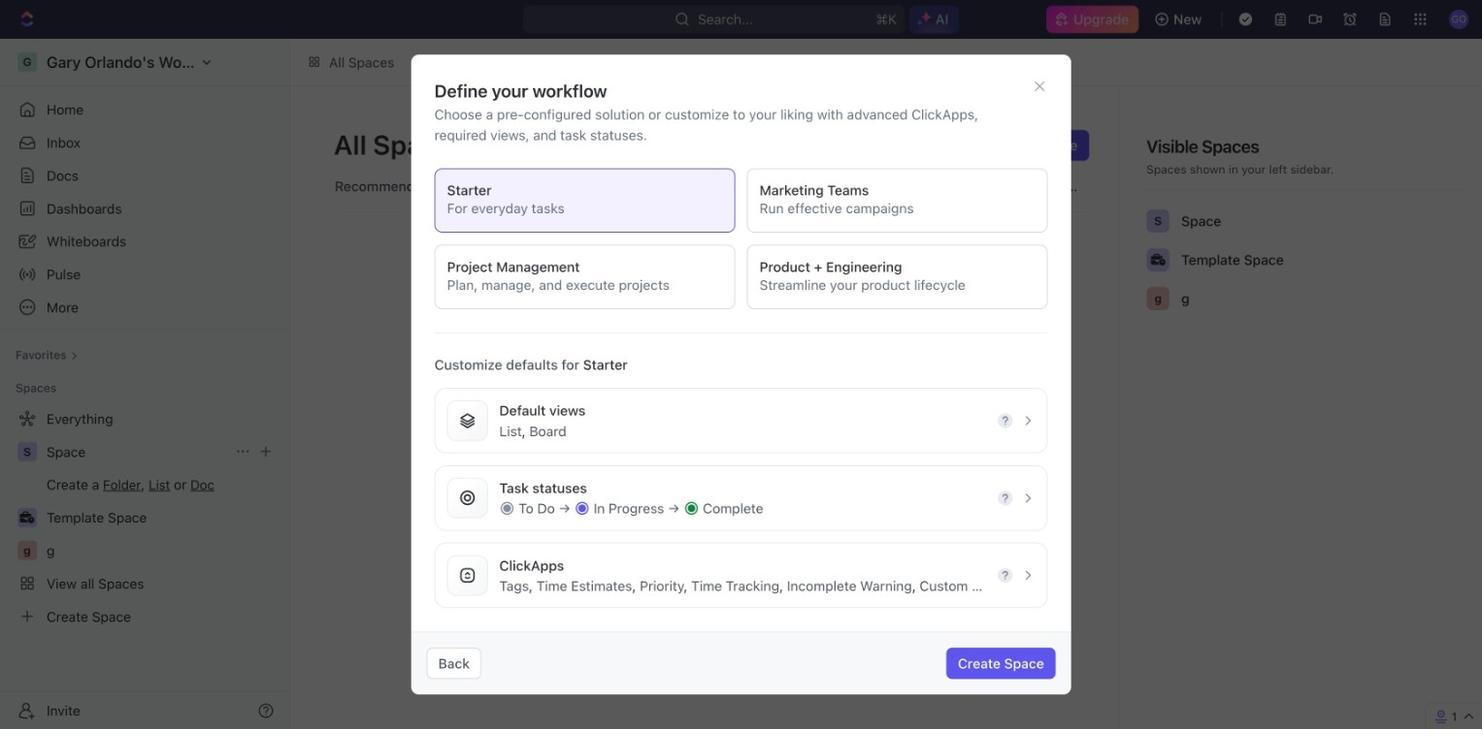 Task type: vqa. For each thing, say whether or not it's contained in the screenshot.
the top Space, , element
yes



Task type: describe. For each thing, give the bounding box(es) containing it.
space, , element inside sidebar navigation
[[17, 442, 37, 462]]

g, , element
[[1146, 287, 1170, 310]]



Task type: locate. For each thing, give the bounding box(es) containing it.
sidebar navigation
[[0, 39, 290, 730]]

business time image
[[1151, 254, 1165, 266]]

0 vertical spatial space, , element
[[1146, 210, 1170, 233]]

space, , element
[[1146, 210, 1170, 233], [17, 442, 37, 462]]

0 horizontal spatial space, , element
[[17, 442, 37, 462]]

1 vertical spatial space, , element
[[17, 442, 37, 462]]

dialog
[[411, 55, 1071, 695]]

1 horizontal spatial space, , element
[[1146, 210, 1170, 233]]



